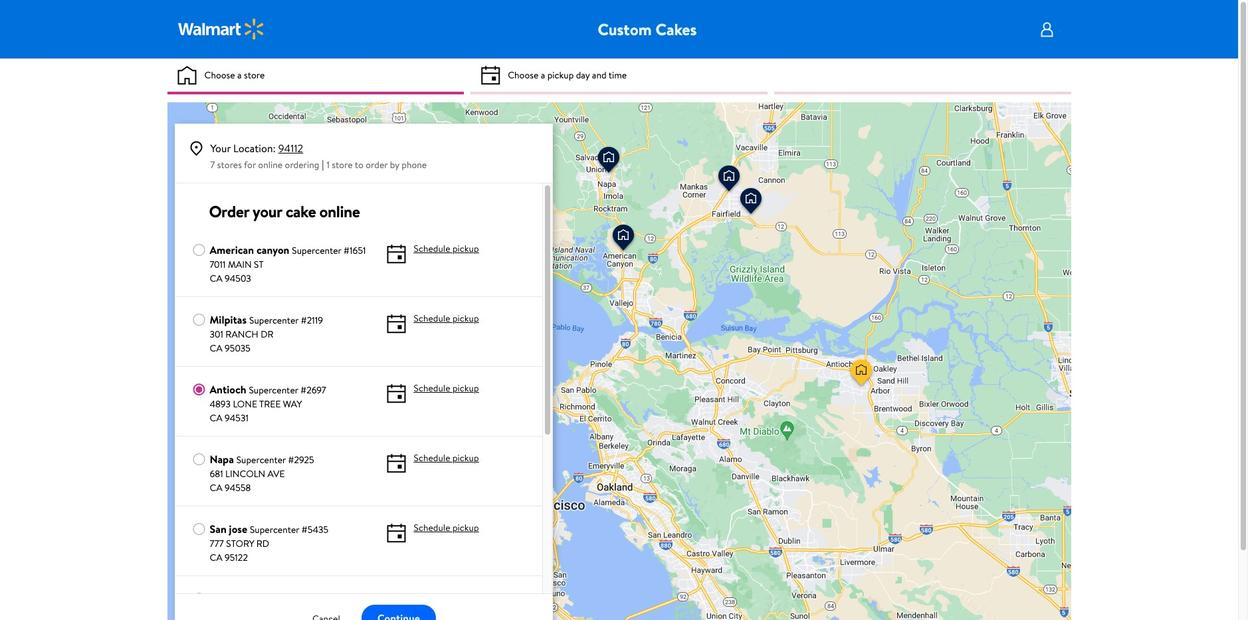 Task type: describe. For each thing, give the bounding box(es) containing it.
95122
[[225, 551, 248, 564]]

location:
[[233, 141, 276, 156]]

pickup for suisun city
[[453, 591, 479, 604]]

american canyon supercenter # 1651 7011 main st ca 94503
[[210, 243, 366, 285]]

# inside suisun city supercenter # 3708
[[314, 593, 320, 606]]

ca inside milpitas supercenter # 2119 301 ranch dr ca 95035
[[210, 342, 222, 355]]

schedule pickup link for american canyon
[[414, 242, 479, 256]]

antioch supercenter image
[[848, 358, 874, 390]]

milpitas option group
[[175, 297, 542, 367]]

schedule for antioch
[[414, 382, 450, 395]]

# inside san jose supercenter # 5435 777 story rd ca 95122
[[302, 523, 308, 537]]

american
[[210, 243, 254, 257]]

schedule pickup link for san jose
[[414, 521, 479, 535]]

napa option group
[[175, 437, 542, 507]]

a for pickup
[[541, 68, 545, 81]]

and
[[592, 68, 607, 81]]

schedule pickup link for milpitas
[[414, 312, 479, 326]]

95035
[[225, 342, 251, 355]]

pickup for milpitas
[[453, 312, 479, 325]]

2925
[[294, 453, 314, 467]]

st
[[254, 258, 264, 271]]

tree
[[259, 398, 281, 411]]

# inside "napa supercenter # 2925 681 lincoln ave ca 94558"
[[288, 453, 294, 467]]

your
[[210, 141, 231, 156]]

supercenter inside "napa supercenter # 2925 681 lincoln ave ca 94558"
[[236, 453, 286, 467]]

to
[[355, 158, 364, 172]]

cakes
[[656, 18, 697, 41]]

jose
[[229, 522, 247, 537]]

# inside milpitas supercenter # 2119 301 ranch dr ca 95035
[[301, 314, 307, 327]]

a for store
[[237, 68, 242, 81]]

0 vertical spatial store
[[244, 68, 265, 81]]

supercenter inside american canyon supercenter # 1651 7011 main st ca 94503
[[292, 244, 342, 257]]

pickup for napa
[[453, 451, 479, 465]]

day
[[576, 68, 590, 81]]

antioch
[[210, 382, 246, 397]]

milpitas
[[210, 313, 247, 327]]

stores
[[217, 158, 242, 172]]

way
[[283, 398, 302, 411]]

94112 button
[[278, 140, 303, 156]]

order your cake online
[[209, 200, 360, 223]]

radio image for suisun city
[[192, 592, 206, 606]]

city
[[242, 592, 259, 606]]

cake
[[286, 200, 316, 223]]

94558
[[225, 481, 251, 495]]

1651
[[350, 244, 366, 257]]

dr
[[261, 328, 274, 341]]

rd
[[256, 537, 269, 551]]

681
[[210, 467, 223, 481]]

schedule pickup for san jose
[[414, 521, 479, 535]]

2119
[[307, 314, 323, 327]]

schedule pickup for antioch
[[414, 382, 479, 395]]

lincoln
[[225, 467, 265, 481]]

301
[[210, 328, 223, 341]]

milpitas supercenter # 2119 301 ranch dr ca 95035
[[210, 313, 323, 355]]

pickup for american canyon
[[453, 242, 479, 255]]

radio image for napa
[[192, 452, 206, 467]]

napa supercenter image
[[595, 146, 622, 177]]

by
[[390, 158, 399, 172]]

ordering
[[285, 158, 319, 172]]

napa
[[210, 452, 234, 467]]

94503
[[225, 272, 251, 285]]

|
[[322, 157, 324, 172]]

store inside your location: 94112 7 stores for online ordering | 1 store to order by phone
[[332, 158, 353, 172]]

american canyon supercenter image
[[610, 223, 636, 255]]

for
[[244, 158, 256, 172]]

san
[[210, 522, 227, 537]]

3708
[[320, 593, 340, 606]]

ca for antioch
[[210, 412, 222, 425]]

checked image
[[192, 382, 206, 397]]

94112
[[278, 141, 303, 156]]

suisun city supercenter # 3708
[[210, 592, 340, 606]]

ave
[[268, 467, 285, 481]]

custom
[[598, 18, 652, 41]]

7011
[[210, 258, 226, 271]]

map region
[[69, 29, 1090, 620]]

your
[[253, 200, 282, 223]]

main
[[228, 258, 252, 271]]

ranch
[[226, 328, 258, 341]]

pin nav image
[[188, 140, 204, 157]]

suisun city option group
[[175, 576, 542, 620]]

schedule pickup link for antioch
[[414, 382, 479, 396]]



Task type: vqa. For each thing, say whether or not it's contained in the screenshot.


Task type: locate. For each thing, give the bounding box(es) containing it.
canyon
[[257, 243, 289, 257]]

schedule for suisun city
[[414, 591, 450, 604]]

ca inside antioch supercenter # 2697 4893 lone tree way ca 94531
[[210, 412, 222, 425]]

napa supercenter # 2925 681 lincoln ave ca 94558
[[210, 452, 314, 495]]

1 vertical spatial online
[[319, 200, 360, 223]]

2 radio image from the top
[[192, 313, 206, 327]]

6 schedule pickup link from the top
[[414, 591, 479, 605]]

0 vertical spatial online
[[258, 158, 283, 172]]

5 schedule pickup from the top
[[414, 521, 479, 535]]

supercenter up tree on the bottom of page
[[249, 384, 298, 397]]

schedule pickup for napa
[[414, 451, 479, 465]]

online right for
[[258, 158, 283, 172]]

ca down 7011
[[210, 272, 222, 285]]

schedule pickup link inside suisun city option group
[[414, 591, 479, 605]]

back to walmart.com image
[[178, 19, 264, 40]]

radio image left american at the top of page
[[192, 243, 206, 257]]

1 vertical spatial radio image
[[192, 313, 206, 327]]

schedule pickup link inside 'milpitas' "option group"
[[414, 312, 479, 326]]

schedule pickup inside napa option group
[[414, 451, 479, 465]]

schedule pickup
[[414, 242, 479, 255], [414, 312, 479, 325], [414, 382, 479, 395], [414, 451, 479, 465], [414, 521, 479, 535], [414, 591, 479, 604]]

suisun
[[210, 592, 240, 606]]

schedule pickup inside antioch option group
[[414, 382, 479, 395]]

ca
[[210, 272, 222, 285], [210, 342, 222, 355], [210, 412, 222, 425], [210, 481, 222, 495], [210, 551, 222, 564]]

choose for choose a pickup day and time
[[508, 68, 539, 81]]

choose down the back to walmart.com image on the left top of page
[[204, 68, 235, 81]]

radio image left milpitas
[[192, 313, 206, 327]]

schedule inside american canyon option group
[[414, 242, 450, 255]]

a left day
[[541, 68, 545, 81]]

schedule pickup link inside napa option group
[[414, 451, 479, 465]]

time
[[609, 68, 627, 81]]

4 schedule pickup from the top
[[414, 451, 479, 465]]

radio image inside 'milpitas' "option group"
[[192, 313, 206, 327]]

2 a from the left
[[541, 68, 545, 81]]

schedule for napa
[[414, 451, 450, 465]]

0 horizontal spatial store
[[244, 68, 265, 81]]

supercenter right city
[[262, 593, 311, 606]]

1 choose from the left
[[204, 68, 235, 81]]

radio image inside san jose option group
[[192, 522, 206, 537]]

schedule pickup inside 'milpitas' "option group"
[[414, 312, 479, 325]]

choose a pickup day and time
[[508, 68, 627, 81]]

1 radio image from the top
[[192, 522, 206, 537]]

radio image left suisun
[[192, 592, 206, 606]]

94531
[[225, 412, 249, 425]]

antioch supercenter # 2697 4893 lone tree way ca 94531
[[210, 382, 326, 425]]

0 horizontal spatial online
[[258, 158, 283, 172]]

2 vertical spatial radio image
[[192, 452, 206, 467]]

schedule for american canyon
[[414, 242, 450, 255]]

ca for american canyon
[[210, 272, 222, 285]]

order
[[366, 158, 388, 172]]

store
[[244, 68, 265, 81], [332, 158, 353, 172]]

5435
[[308, 523, 328, 537]]

radio image left napa
[[192, 452, 206, 467]]

schedule inside san jose option group
[[414, 521, 450, 535]]

schedule pickup for suisun city
[[414, 591, 479, 604]]

3 schedule from the top
[[414, 382, 450, 395]]

schedule pickup link inside san jose option group
[[414, 521, 479, 535]]

radio image for san jose
[[192, 522, 206, 537]]

schedule inside 'milpitas' "option group"
[[414, 312, 450, 325]]

7
[[210, 158, 215, 172]]

schedule pickup link for suisun city
[[414, 591, 479, 605]]

777
[[210, 537, 224, 551]]

pickup for san jose
[[453, 521, 479, 535]]

6 schedule pickup from the top
[[414, 591, 479, 604]]

5 schedule from the top
[[414, 521, 450, 535]]

2697
[[307, 384, 326, 397]]

5 ca from the top
[[210, 551, 222, 564]]

schedule pickup for american canyon
[[414, 242, 479, 255]]

pickup for antioch
[[453, 382, 479, 395]]

antioch option group
[[175, 367, 542, 437]]

choose left day
[[508, 68, 539, 81]]

radio image for milpitas
[[192, 313, 206, 327]]

fairfield supercenter image
[[716, 164, 742, 195]]

1
[[327, 158, 330, 172]]

san jose option group
[[175, 507, 542, 576]]

pickup inside suisun city option group
[[453, 591, 479, 604]]

6 schedule from the top
[[414, 591, 450, 604]]

1 schedule pickup link from the top
[[414, 242, 479, 256]]

choose
[[204, 68, 235, 81], [508, 68, 539, 81]]

1 schedule from the top
[[414, 242, 450, 255]]

0 horizontal spatial a
[[237, 68, 242, 81]]

supercenter left 1651
[[292, 244, 342, 257]]

a
[[237, 68, 242, 81], [541, 68, 545, 81]]

a down the back to walmart.com image on the left top of page
[[237, 68, 242, 81]]

1 horizontal spatial online
[[319, 200, 360, 223]]

4 ca from the top
[[210, 481, 222, 495]]

supercenter up rd
[[250, 523, 299, 537]]

online inside your location: 94112 7 stores for online ordering | 1 store to order by phone
[[258, 158, 283, 172]]

schedule pickup link inside antioch option group
[[414, 382, 479, 396]]

ca down 681
[[210, 481, 222, 495]]

american canyon option group
[[175, 227, 542, 297]]

4 schedule from the top
[[414, 451, 450, 465]]

pickup inside antioch option group
[[453, 382, 479, 395]]

schedule pickup inside suisun city option group
[[414, 591, 479, 604]]

1 horizontal spatial choose
[[508, 68, 539, 81]]

3 schedule pickup link from the top
[[414, 382, 479, 396]]

store down the back to walmart.com image on the left top of page
[[244, 68, 265, 81]]

supercenter up dr
[[249, 314, 299, 327]]

1 radio image from the top
[[192, 243, 206, 257]]

2 schedule pickup link from the top
[[414, 312, 479, 326]]

your location: 94112 7 stores for online ordering | 1 store to order by phone
[[210, 141, 427, 172]]

2 schedule pickup from the top
[[414, 312, 479, 325]]

1 vertical spatial store
[[332, 158, 353, 172]]

pickup inside 'milpitas' "option group"
[[453, 312, 479, 325]]

radio image for american canyon
[[192, 243, 206, 257]]

# inside antioch supercenter # 2697 4893 lone tree way ca 94531
[[301, 384, 307, 397]]

1 vertical spatial radio image
[[192, 592, 206, 606]]

3 ca from the top
[[210, 412, 222, 425]]

0 vertical spatial radio image
[[192, 522, 206, 537]]

ca inside american canyon supercenter # 1651 7011 main st ca 94503
[[210, 272, 222, 285]]

radio image inside american canyon option group
[[192, 243, 206, 257]]

ca down 4893
[[210, 412, 222, 425]]

0 vertical spatial radio image
[[192, 243, 206, 257]]

1 horizontal spatial store
[[332, 158, 353, 172]]

ca inside "napa supercenter # 2925 681 lincoln ave ca 94558"
[[210, 481, 222, 495]]

ca for san jose
[[210, 551, 222, 564]]

4 schedule pickup link from the top
[[414, 451, 479, 465]]

suisun city supercenter image
[[738, 187, 764, 218]]

radio image inside napa option group
[[192, 452, 206, 467]]

schedule for san jose
[[414, 521, 450, 535]]

san jose supercenter # 5435 777 story rd ca 95122
[[210, 522, 328, 564]]

supercenter inside antioch supercenter # 2697 4893 lone tree way ca 94531
[[249, 384, 298, 397]]

2 choose from the left
[[508, 68, 539, 81]]

store right 1
[[332, 158, 353, 172]]

1 a from the left
[[237, 68, 242, 81]]

pickup inside napa option group
[[453, 451, 479, 465]]

#
[[344, 244, 350, 257], [301, 314, 307, 327], [301, 384, 307, 397], [288, 453, 294, 467], [302, 523, 308, 537], [314, 593, 320, 606]]

story
[[226, 537, 254, 551]]

4893
[[210, 398, 231, 411]]

supercenter inside suisun city supercenter # 3708
[[262, 593, 311, 606]]

online
[[258, 158, 283, 172], [319, 200, 360, 223]]

lone
[[233, 398, 257, 411]]

1 ca from the top
[[210, 272, 222, 285]]

custom cakes
[[598, 18, 697, 41]]

2 radio image from the top
[[192, 592, 206, 606]]

schedule inside napa option group
[[414, 451, 450, 465]]

pickup inside american canyon option group
[[453, 242, 479, 255]]

schedule inside antioch option group
[[414, 382, 450, 395]]

ca inside san jose supercenter # 5435 777 story rd ca 95122
[[210, 551, 222, 564]]

schedule
[[414, 242, 450, 255], [414, 312, 450, 325], [414, 382, 450, 395], [414, 451, 450, 465], [414, 521, 450, 535], [414, 591, 450, 604]]

ca down 777
[[210, 551, 222, 564]]

schedule pickup link for napa
[[414, 451, 479, 465]]

3 schedule pickup from the top
[[414, 382, 479, 395]]

ca down 301
[[210, 342, 222, 355]]

order
[[209, 200, 249, 223]]

1 horizontal spatial a
[[541, 68, 545, 81]]

schedule for milpitas
[[414, 312, 450, 325]]

schedule pickup for milpitas
[[414, 312, 479, 325]]

schedule pickup inside san jose option group
[[414, 521, 479, 535]]

online right cake
[[319, 200, 360, 223]]

radio image left san
[[192, 522, 206, 537]]

pickup inside san jose option group
[[453, 521, 479, 535]]

radio image
[[192, 522, 206, 537], [192, 592, 206, 606]]

# inside american canyon supercenter # 1651 7011 main st ca 94503
[[344, 244, 350, 257]]

supercenter inside milpitas supercenter # 2119 301 ranch dr ca 95035
[[249, 314, 299, 327]]

radio image
[[192, 243, 206, 257], [192, 313, 206, 327], [192, 452, 206, 467]]

5 schedule pickup link from the top
[[414, 521, 479, 535]]

0 horizontal spatial choose
[[204, 68, 235, 81]]

2 ca from the top
[[210, 342, 222, 355]]

radio image inside suisun city option group
[[192, 592, 206, 606]]

1 schedule pickup from the top
[[414, 242, 479, 255]]

supercenter inside san jose supercenter # 5435 777 story rd ca 95122
[[250, 523, 299, 537]]

schedule inside suisun city option group
[[414, 591, 450, 604]]

your account image
[[1034, 21, 1061, 38]]

schedule pickup link
[[414, 242, 479, 256], [414, 312, 479, 326], [414, 382, 479, 396], [414, 451, 479, 465], [414, 521, 479, 535], [414, 591, 479, 605]]

supercenter
[[292, 244, 342, 257], [249, 314, 299, 327], [249, 384, 298, 397], [236, 453, 286, 467], [250, 523, 299, 537], [262, 593, 311, 606]]

2 schedule from the top
[[414, 312, 450, 325]]

schedule pickup link inside american canyon option group
[[414, 242, 479, 256]]

choose a store
[[204, 68, 265, 81]]

supercenter up ave
[[236, 453, 286, 467]]

choose for choose a store
[[204, 68, 235, 81]]

phone
[[402, 158, 427, 172]]

schedule pickup inside american canyon option group
[[414, 242, 479, 255]]

3 radio image from the top
[[192, 452, 206, 467]]

pickup
[[548, 68, 574, 81], [453, 242, 479, 255], [453, 312, 479, 325], [453, 382, 479, 395], [453, 451, 479, 465], [453, 521, 479, 535], [453, 591, 479, 604]]



